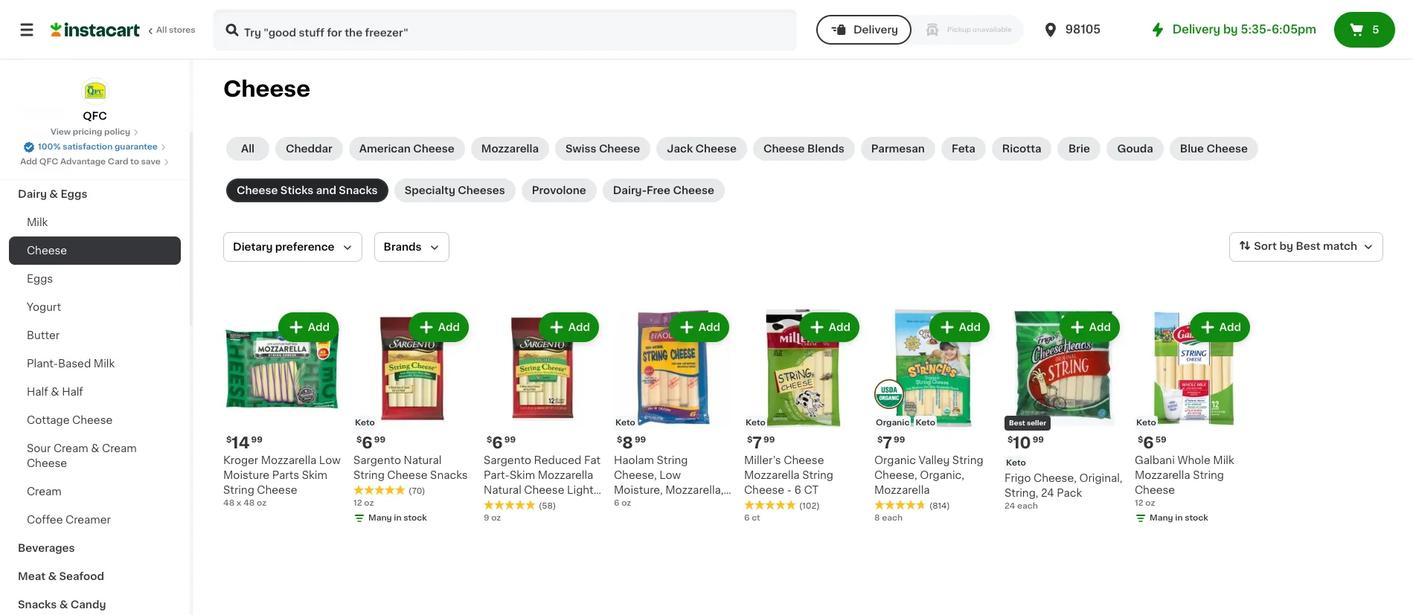 Task type: describe. For each thing, give the bounding box(es) containing it.
14
[[232, 435, 250, 451]]

mozzarella,
[[666, 485, 724, 496]]

free
[[647, 185, 671, 196]]

$ 14 99
[[226, 435, 263, 451]]

$ for kroger mozzarella low moisture parts skim string cheese
[[226, 436, 232, 444]]

milk link
[[9, 208, 181, 237]]

cheese blends
[[764, 144, 845, 154]]

mozzarella inside kroger mozzarella low moisture parts skim string cheese 48 x 48 oz
[[261, 456, 317, 466]]

cheese inside sargento natural string cheese snacks
[[387, 470, 428, 481]]

cheese inside kroger mozzarella low moisture parts skim string cheese 48 x 48 oz
[[257, 485, 297, 496]]

produce link
[[9, 152, 181, 180]]

swiss cheese
[[566, 144, 640, 154]]

beverages link
[[9, 534, 181, 563]]

best match
[[1296, 241, 1358, 252]]

$ 10 99
[[1008, 435, 1044, 451]]

100% satisfaction guarantee button
[[23, 138, 167, 153]]

part
[[614, 500, 636, 511]]

kroger
[[223, 456, 258, 466]]

cheese right jack
[[696, 144, 737, 154]]

skim inside haolam string cheese, low moisture, mozzarella, part skim
[[638, 500, 664, 511]]

sticks
[[280, 185, 314, 196]]

cheese up ct
[[784, 456, 824, 466]]

cheese right swiss
[[599, 144, 640, 154]]

1 12 from the left
[[354, 499, 362, 508]]

dietary
[[233, 242, 273, 252]]

snacks inside "cheese sticks and snacks" link
[[339, 185, 378, 196]]

cheese, inside organic valley string cheese, organic, mozzarella
[[875, 470, 918, 481]]

8 each
[[875, 514, 903, 523]]

card
[[108, 158, 128, 166]]

low inside kroger mozzarella low moisture parts skim string cheese 48 x 48 oz
[[319, 456, 341, 466]]

product group containing 10
[[1005, 310, 1123, 513]]

string inside 'galbani whole milk mozzarella string cheese 12 oz'
[[1193, 470, 1224, 481]]

0 horizontal spatial milk
[[27, 217, 48, 228]]

2 half from the left
[[62, 387, 83, 397]]

original,
[[1080, 473, 1123, 484]]

half & half
[[27, 387, 83, 397]]

59
[[1156, 436, 1167, 444]]

$ for organic valley string cheese, organic, mozzarella
[[878, 436, 883, 444]]

gouda link
[[1107, 137, 1164, 161]]

$ 8 99
[[617, 435, 646, 451]]

view pricing policy
[[51, 128, 130, 136]]

oz inside 'galbani whole milk mozzarella string cheese 12 oz'
[[1146, 499, 1156, 508]]

cheese down the half & half link
[[72, 415, 113, 426]]

$ inside $ 10 99
[[1008, 436, 1013, 444]]

add for haolam string cheese, low moisture, mozzarella, part skim
[[699, 322, 721, 333]]

dairy-free cheese
[[613, 185, 715, 196]]

feta link
[[942, 137, 986, 161]]

recipes
[[18, 104, 62, 115]]

cheese left sticks
[[237, 185, 278, 196]]

$ for galbani whole milk mozzarella string cheese
[[1138, 436, 1144, 444]]

save
[[141, 158, 161, 166]]

add for frigo cheese, original, string, 24 pack
[[1090, 322, 1111, 333]]

add button for frigo cheese, original, string, 24 pack
[[1061, 314, 1119, 341]]

eggs link
[[9, 265, 181, 293]]

meat & seafood
[[18, 572, 104, 582]]

ct
[[752, 514, 761, 523]]

cheese blends link
[[753, 137, 855, 161]]

& for eggs
[[49, 189, 58, 199]]

100%
[[38, 143, 61, 151]]

100% satisfaction guarantee
[[38, 143, 158, 151]]

cheese right blue
[[1207, 144, 1248, 154]]

$ for sargento reduced fat part-skim mozzarella natural cheese light string cheese snacks
[[487, 436, 492, 444]]

5
[[1373, 25, 1380, 35]]

best for best match
[[1296, 241, 1321, 252]]

thanksgiving
[[18, 132, 89, 143]]

delivery for delivery by 5:35-6:05pm
[[1173, 24, 1221, 35]]

skim inside kroger mozzarella low moisture parts skim string cheese 48 x 48 oz
[[302, 470, 327, 481]]

american cheese link
[[349, 137, 465, 161]]

delivery by 5:35-6:05pm
[[1173, 24, 1317, 35]]

& for half
[[51, 387, 59, 397]]

jack cheese
[[667, 144, 737, 154]]

2 many from the left
[[1150, 514, 1174, 523]]

dairy & eggs
[[18, 189, 87, 199]]

meat & seafood link
[[9, 563, 181, 591]]

oz for 12 oz
[[364, 499, 374, 508]]

butter link
[[9, 322, 181, 350]]

american
[[359, 144, 411, 154]]

haolam string cheese, low moisture, mozzarella, part skim
[[614, 456, 724, 511]]

delivery by 5:35-6:05pm link
[[1149, 21, 1317, 39]]

98105 button
[[1042, 9, 1131, 51]]

add button for miller's cheese mozzarella string cheese - 6 ct
[[801, 314, 858, 341]]

10
[[1013, 435, 1031, 451]]

butter
[[27, 331, 60, 341]]

service type group
[[817, 15, 1024, 45]]

6:05pm
[[1272, 24, 1317, 35]]

mozzarella inside miller's cheese mozzarella string cheese - 6 ct
[[744, 470, 800, 481]]

snacks inside snacks & candy link
[[18, 600, 57, 610]]

view pricing policy link
[[51, 127, 139, 138]]

cheese left -
[[744, 485, 785, 496]]

& for candy
[[59, 600, 68, 610]]

sour cream & cream cheese
[[27, 444, 137, 469]]

half & half link
[[9, 378, 181, 406]]

thanksgiving link
[[9, 124, 181, 152]]

add for kroger mozzarella low moisture parts skim string cheese
[[308, 322, 330, 333]]

cheddar
[[286, 144, 333, 154]]

add qfc advantage card to save
[[20, 158, 161, 166]]

dairy & eggs link
[[9, 180, 181, 208]]

99 for miller's cheese mozzarella string cheese - 6 ct
[[764, 436, 775, 444]]

satisfaction
[[63, 143, 113, 151]]

whole
[[1178, 456, 1211, 466]]

0 horizontal spatial 24
[[1005, 502, 1016, 511]]

8 product group from the left
[[1135, 310, 1254, 528]]

cream down cottage cheese link
[[102, 444, 137, 454]]

cheese link
[[9, 237, 181, 265]]

yogurt
[[27, 302, 61, 313]]

mozzarella inside sargento reduced fat part-skim mozzarella natural cheese light string cheese snacks
[[538, 470, 593, 481]]

string,
[[1005, 488, 1039, 499]]

sour cream & cream cheese link
[[9, 435, 181, 478]]

dairy-free cheese link
[[603, 179, 725, 202]]

product group containing 14
[[223, 310, 342, 510]]

$ 7 99 for miller's
[[747, 435, 775, 451]]

coffee creamer
[[27, 515, 111, 526]]

mozzarella link
[[471, 137, 549, 161]]

milk for plant-based milk
[[94, 359, 115, 369]]

6 up sargento natural string cheese snacks
[[362, 435, 373, 451]]

add for miller's cheese mozzarella string cheese - 6 ct
[[829, 322, 851, 333]]

cream up coffee
[[27, 487, 62, 497]]

brie
[[1069, 144, 1090, 154]]

parts
[[272, 470, 299, 481]]

cheese down the 'reduced'
[[518, 500, 558, 511]]

cheese inside 'galbani whole milk mozzarella string cheese 12 oz'
[[1135, 485, 1176, 496]]

produce
[[18, 161, 63, 171]]

keto for galbani whole milk mozzarella string cheese
[[1137, 419, 1157, 427]]

policy
[[104, 128, 130, 136]]

dietary preference
[[233, 242, 335, 252]]

dairy-
[[613, 185, 647, 196]]

$ for haolam string cheese, low moisture, mozzarella, part skim
[[617, 436, 623, 444]]

cottage cheese
[[27, 415, 113, 426]]

string inside organic valley string cheese, organic, mozzarella
[[953, 456, 984, 466]]

0 horizontal spatial each
[[882, 514, 903, 523]]

qfc link
[[81, 77, 109, 124]]

7 for organic
[[883, 435, 893, 451]]

1 many from the left
[[368, 514, 392, 523]]

keto for miller's cheese mozzarella string cheese - 6 ct
[[746, 419, 766, 427]]

cheese, inside haolam string cheese, low moisture, mozzarella, part skim
[[614, 470, 657, 481]]

99 for kroger mozzarella low moisture parts skim string cheese
[[251, 436, 263, 444]]

(58)
[[539, 502, 556, 511]]

instacart logo image
[[51, 21, 140, 39]]

galbani whole milk mozzarella string cheese 12 oz
[[1135, 456, 1235, 508]]

plant-based milk
[[27, 359, 115, 369]]

keto for sargento natural string cheese snacks
[[355, 419, 375, 427]]

coffee
[[27, 515, 63, 526]]



Task type: locate. For each thing, give the bounding box(es) containing it.
blue
[[1180, 144, 1204, 154]]

5 product group from the left
[[744, 310, 863, 525]]

& left 'candy'
[[59, 600, 68, 610]]

best left seller
[[1009, 420, 1026, 427]]

product group containing 8
[[614, 310, 732, 511]]

cheese up (58)
[[524, 485, 565, 496]]

sargento up 12 oz
[[354, 456, 401, 466]]

& down cottage cheese link
[[91, 444, 99, 454]]

12 down galbani
[[1135, 499, 1144, 508]]

6 right -
[[795, 485, 802, 496]]

cottage cheese link
[[9, 406, 181, 435]]

provolone link
[[522, 179, 597, 202]]

2 stock from the left
[[1185, 514, 1209, 523]]

99 inside $ 8 99
[[635, 436, 646, 444]]

cheese down sour
[[27, 459, 67, 469]]

snacks
[[339, 185, 378, 196], [430, 470, 468, 481], [561, 500, 598, 511], [18, 600, 57, 610]]

3 $ from the left
[[487, 436, 492, 444]]

$ inside '$ 14 99'
[[226, 436, 232, 444]]

organic for organic keto
[[876, 419, 910, 427]]

1 vertical spatial natural
[[484, 485, 522, 496]]

6 inside miller's cheese mozzarella string cheese - 6 ct
[[795, 485, 802, 496]]

0 horizontal spatial eggs
[[27, 274, 53, 284]]

1 half from the left
[[27, 387, 48, 397]]

sargento inside sargento reduced fat part-skim mozzarella natural cheese light string cheese snacks
[[484, 456, 531, 466]]

1 horizontal spatial $ 7 99
[[878, 435, 905, 451]]

string up 'mozzarella,'
[[657, 456, 688, 466]]

0 horizontal spatial stock
[[404, 514, 427, 523]]

cheese up all 'link'
[[223, 78, 310, 100]]

2 product group from the left
[[354, 310, 472, 528]]

add button for haolam string cheese, low moisture, mozzarella, part skim
[[671, 314, 728, 341]]

organic,
[[920, 470, 965, 481]]

cheese, up the pack
[[1034, 473, 1077, 484]]

7 99 from the left
[[1033, 436, 1044, 444]]

$ 6 99
[[357, 435, 386, 451], [487, 435, 516, 451]]

fat
[[584, 456, 601, 466]]

1 horizontal spatial in
[[1176, 514, 1183, 523]]

snacks down the light
[[561, 500, 598, 511]]

99 for sargento natural string cheese snacks
[[374, 436, 386, 444]]

1 horizontal spatial sargento
[[484, 456, 531, 466]]

99 right "14"
[[251, 436, 263, 444]]

sargento reduced fat part-skim mozzarella natural cheese light string cheese snacks
[[484, 456, 601, 511]]

1 vertical spatial all
[[241, 144, 255, 154]]

0 vertical spatial low
[[319, 456, 341, 466]]

add button
[[280, 314, 337, 341], [410, 314, 467, 341], [540, 314, 598, 341], [671, 314, 728, 341], [801, 314, 858, 341], [931, 314, 989, 341], [1061, 314, 1119, 341], [1192, 314, 1249, 341]]

9
[[484, 514, 489, 523]]

5:35-
[[1241, 24, 1272, 35]]

swiss
[[566, 144, 597, 154]]

mozzarella inside 'galbani whole milk mozzarella string cheese 12 oz'
[[1135, 470, 1191, 481]]

skim down the moisture,
[[638, 500, 664, 511]]

cheese inside sour cream & cream cheese
[[27, 459, 67, 469]]

and
[[316, 185, 336, 196]]

cheese sticks and snacks link
[[226, 179, 388, 202]]

7 product group from the left
[[1005, 310, 1123, 513]]

0 vertical spatial qfc
[[83, 111, 107, 121]]

99 inside '$ 14 99'
[[251, 436, 263, 444]]

7
[[753, 435, 762, 451], [883, 435, 893, 451]]

1 horizontal spatial each
[[1018, 502, 1038, 511]]

$ 7 99 up miller's
[[747, 435, 775, 451]]

add button for sargento reduced fat part-skim mozzarella natural cheese light string cheese snacks
[[540, 314, 598, 341]]

1 vertical spatial 8
[[875, 514, 880, 523]]

& inside sour cream & cream cheese
[[91, 444, 99, 454]]

6 up part-
[[492, 435, 503, 451]]

0 horizontal spatial $ 6 99
[[357, 435, 386, 451]]

each
[[1018, 502, 1038, 511], [882, 514, 903, 523]]

1 horizontal spatial half
[[62, 387, 83, 397]]

string inside sargento natural string cheese snacks
[[354, 470, 385, 481]]

0 vertical spatial natural
[[404, 456, 442, 466]]

2 horizontal spatial cheese,
[[1034, 473, 1077, 484]]

2 add button from the left
[[410, 314, 467, 341]]

skim right the "parts"
[[302, 470, 327, 481]]

organic
[[876, 419, 910, 427], [875, 456, 916, 466]]

string inside haolam string cheese, low moisture, mozzarella, part skim
[[657, 456, 688, 466]]

0 horizontal spatial $ 7 99
[[747, 435, 775, 451]]

& inside the half & half link
[[51, 387, 59, 397]]

★★★★★
[[354, 485, 406, 496], [354, 485, 406, 496], [484, 500, 536, 511], [484, 500, 536, 511], [744, 500, 796, 511], [744, 500, 796, 511], [875, 500, 927, 511], [875, 500, 927, 511]]

1 sargento from the left
[[354, 456, 401, 466]]

milk inside 'galbani whole milk mozzarella string cheese 12 oz'
[[1214, 456, 1235, 466]]

string up 12 oz
[[354, 470, 385, 481]]

0 vertical spatial organic
[[876, 419, 910, 427]]

1 vertical spatial eggs
[[27, 274, 53, 284]]

$ down the best seller
[[1008, 436, 1013, 444]]

1 vertical spatial each
[[882, 514, 903, 523]]

by inside "link"
[[1224, 24, 1238, 35]]

2 horizontal spatial skim
[[638, 500, 664, 511]]

oz right 9
[[491, 514, 501, 523]]

0 horizontal spatial delivery
[[854, 25, 899, 35]]

x
[[237, 499, 242, 508]]

0 vertical spatial 8
[[623, 435, 633, 451]]

keto up frigo
[[1006, 459, 1026, 467]]

keto up sargento natural string cheese snacks
[[355, 419, 375, 427]]

$ left 59
[[1138, 436, 1144, 444]]

(70)
[[409, 488, 425, 496]]

best inside field
[[1296, 241, 1321, 252]]

ricotta
[[1003, 144, 1042, 154]]

jack
[[667, 144, 693, 154]]

brands button
[[374, 232, 449, 262]]

sargento inside sargento natural string cheese snacks
[[354, 456, 401, 466]]

1 vertical spatial organic
[[875, 456, 916, 466]]

4 $ from the left
[[617, 436, 623, 444]]

& inside the "dairy & eggs" link
[[49, 189, 58, 199]]

guarantee
[[115, 143, 158, 151]]

& inside snacks & candy link
[[59, 600, 68, 610]]

add button for galbani whole milk mozzarella string cheese
[[1192, 314, 1249, 341]]

sort by
[[1254, 241, 1294, 252]]

moisture
[[223, 470, 270, 481]]

8 $ from the left
[[1138, 436, 1144, 444]]

keto up valley at the bottom of the page
[[916, 419, 936, 427]]

all inside 'link'
[[241, 144, 255, 154]]

dietary preference button
[[223, 232, 362, 262]]

& for seafood
[[48, 572, 57, 582]]

valley
[[919, 456, 950, 466]]

string down whole
[[1193, 470, 1224, 481]]

best inside product 'group'
[[1009, 420, 1026, 427]]

(102)
[[799, 502, 820, 511]]

each down organic valley string cheese, organic, mozzarella
[[882, 514, 903, 523]]

2 $ 6 99 from the left
[[487, 435, 516, 451]]

1 vertical spatial by
[[1280, 241, 1294, 252]]

0 horizontal spatial 48
[[223, 499, 235, 508]]

cheese up specialty
[[413, 144, 455, 154]]

natural inside sargento natural string cheese snacks
[[404, 456, 442, 466]]

0 horizontal spatial all
[[156, 26, 167, 34]]

snacks & candy
[[18, 600, 106, 610]]

99 up haolam
[[635, 436, 646, 444]]

plant-
[[27, 359, 58, 369]]

1 horizontal spatial cheese,
[[875, 470, 918, 481]]

brands
[[384, 242, 422, 252]]

3 add button from the left
[[540, 314, 598, 341]]

provolone
[[532, 185, 586, 196]]

0 vertical spatial all
[[156, 26, 167, 34]]

0 horizontal spatial many in stock
[[368, 514, 427, 523]]

natural
[[404, 456, 442, 466], [484, 485, 522, 496]]

1 $ from the left
[[226, 436, 232, 444]]

cream link
[[9, 478, 181, 506]]

1 horizontal spatial 8
[[875, 514, 880, 523]]

in down 'galbani whole milk mozzarella string cheese 12 oz'
[[1176, 514, 1183, 523]]

$ up part-
[[487, 436, 492, 444]]

2 $ from the left
[[357, 436, 362, 444]]

7 down organic keto
[[883, 435, 893, 451]]

each inside "frigo cheese, original, string, 24 pack 24 each"
[[1018, 502, 1038, 511]]

1 horizontal spatial qfc
[[83, 111, 107, 121]]

1 horizontal spatial low
[[660, 470, 681, 481]]

1 stock from the left
[[404, 514, 427, 523]]

8 add button from the left
[[1192, 314, 1249, 341]]

cheese
[[223, 78, 310, 100], [413, 144, 455, 154], [599, 144, 640, 154], [696, 144, 737, 154], [764, 144, 805, 154], [1207, 144, 1248, 154], [237, 185, 278, 196], [673, 185, 715, 196], [27, 246, 67, 256], [72, 415, 113, 426], [784, 456, 824, 466], [27, 459, 67, 469], [387, 470, 428, 481], [257, 485, 297, 496], [524, 485, 565, 496], [744, 485, 785, 496], [1135, 485, 1176, 496], [518, 500, 558, 511]]

mozzarella up the "parts"
[[261, 456, 317, 466]]

mozzarella down galbani
[[1135, 470, 1191, 481]]

$ 6 59
[[1138, 435, 1167, 451]]

keto up miller's
[[746, 419, 766, 427]]

99 for haolam string cheese, low moisture, mozzarella, part skim
[[635, 436, 646, 444]]

specialty cheeses
[[405, 185, 505, 196]]

cheese up (70) on the bottom of page
[[387, 470, 428, 481]]

all link
[[226, 137, 269, 161]]

& up cottage
[[51, 387, 59, 397]]

1 48 from the left
[[223, 499, 235, 508]]

milk for galbani whole milk mozzarella string cheese 12 oz
[[1214, 456, 1235, 466]]

delivery inside button
[[854, 25, 899, 35]]

mozzarella inside organic valley string cheese, organic, mozzarella
[[875, 485, 930, 496]]

pack
[[1057, 488, 1082, 499]]

recipes link
[[9, 95, 181, 124]]

mozzarella down the 'reduced'
[[538, 470, 593, 481]]

mozzarella up 8 each
[[875, 485, 930, 496]]

mozzarella down miller's
[[744, 470, 800, 481]]

4 99 from the left
[[635, 436, 646, 444]]

0 horizontal spatial by
[[1224, 24, 1238, 35]]

1 7 from the left
[[753, 435, 762, 451]]

2 horizontal spatial milk
[[1214, 456, 1235, 466]]

12 down sargento natural string cheese snacks
[[354, 499, 362, 508]]

$ down organic keto
[[878, 436, 883, 444]]

6 product group from the left
[[875, 310, 993, 525]]

add for sargento natural string cheese snacks
[[438, 322, 460, 333]]

0 horizontal spatial 8
[[623, 435, 633, 451]]

candy
[[71, 600, 106, 610]]

add for sargento reduced fat part-skim mozzarella natural cheese light string cheese snacks
[[569, 322, 590, 333]]

0 vertical spatial by
[[1224, 24, 1238, 35]]

qfc logo image
[[81, 77, 109, 106]]

2 99 from the left
[[374, 436, 386, 444]]

by for sort
[[1280, 241, 1294, 252]]

2 12 from the left
[[1135, 499, 1144, 508]]

99 up part-
[[505, 436, 516, 444]]

1 horizontal spatial eggs
[[61, 189, 87, 199]]

5 99 from the left
[[764, 436, 775, 444]]

0 horizontal spatial 7
[[753, 435, 762, 451]]

skim inside sargento reduced fat part-skim mozzarella natural cheese light string cheese snacks
[[510, 470, 535, 481]]

keto for haolam string cheese, low moisture, mozzarella, part skim
[[616, 419, 635, 427]]

cheese down the "parts"
[[257, 485, 297, 496]]

1 horizontal spatial milk
[[94, 359, 115, 369]]

eggs up yogurt
[[27, 274, 53, 284]]

$ 6 99 for sargento reduced fat part-skim mozzarella natural cheese light string cheese snacks
[[487, 435, 516, 451]]

add button for kroger mozzarella low moisture parts skim string cheese
[[280, 314, 337, 341]]

6 99 from the left
[[894, 436, 905, 444]]

miller's
[[744, 456, 781, 466]]

1 $ 7 99 from the left
[[747, 435, 775, 451]]

1 horizontal spatial stock
[[1185, 514, 1209, 523]]

1 horizontal spatial 24
[[1041, 488, 1055, 499]]

1 horizontal spatial 12
[[1135, 499, 1144, 508]]

string up ct
[[803, 470, 834, 481]]

milk right based
[[94, 359, 115, 369]]

4 product group from the left
[[614, 310, 732, 511]]

each down string,
[[1018, 502, 1038, 511]]

cheeses
[[458, 185, 505, 196]]

Search field
[[214, 10, 796, 49]]

3 99 from the left
[[505, 436, 516, 444]]

low inside haolam string cheese, low moisture, mozzarella, part skim
[[660, 470, 681, 481]]

skim down the 'reduced'
[[510, 470, 535, 481]]

sargento for part-
[[484, 456, 531, 466]]

natural up (70) on the bottom of page
[[404, 456, 442, 466]]

product group
[[223, 310, 342, 510], [354, 310, 472, 528], [484, 310, 602, 525], [614, 310, 732, 511], [744, 310, 863, 525], [875, 310, 993, 525], [1005, 310, 1123, 513], [1135, 310, 1254, 528]]

1 product group from the left
[[223, 310, 342, 510]]

cheddar link
[[275, 137, 343, 161]]

keto up $ 6 59
[[1137, 419, 1157, 427]]

cheese, inside "frigo cheese, original, string, 24 pack 24 each"
[[1034, 473, 1077, 484]]

0 horizontal spatial natural
[[404, 456, 442, 466]]

6 down the moisture,
[[614, 499, 620, 508]]

gouda
[[1118, 144, 1154, 154]]

stores
[[169, 26, 196, 34]]

$ 6 99 up sargento natural string cheese snacks
[[357, 435, 386, 451]]

48
[[223, 499, 235, 508], [244, 499, 255, 508]]

eggs inside eggs link
[[27, 274, 53, 284]]

1 vertical spatial 24
[[1005, 502, 1016, 511]]

add for galbani whole milk mozzarella string cheese
[[1220, 322, 1242, 333]]

many down 12 oz
[[368, 514, 392, 523]]

1 horizontal spatial $ 6 99
[[487, 435, 516, 451]]

$ up haolam
[[617, 436, 623, 444]]

0 horizontal spatial 12
[[354, 499, 362, 508]]

based
[[58, 359, 91, 369]]

24 down string,
[[1005, 502, 1016, 511]]

by inside field
[[1280, 241, 1294, 252]]

99 for sargento reduced fat part-skim mozzarella natural cheese light string cheese snacks
[[505, 436, 516, 444]]

8 down organic valley string cheese, organic, mozzarella
[[875, 514, 880, 523]]

oz down galbani
[[1146, 499, 1156, 508]]

delivery inside "link"
[[1173, 24, 1221, 35]]

$ 6 99 up part-
[[487, 435, 516, 451]]

1 horizontal spatial natural
[[484, 485, 522, 496]]

1 horizontal spatial all
[[241, 144, 255, 154]]

$ 7 99 for organic
[[878, 435, 905, 451]]

oz right x
[[257, 499, 267, 508]]

natural inside sargento reduced fat part-skim mozzarella natural cheese light string cheese snacks
[[484, 485, 522, 496]]

parmesan
[[871, 144, 925, 154]]

all for all
[[241, 144, 255, 154]]

skim
[[302, 470, 327, 481], [510, 470, 535, 481], [638, 500, 664, 511]]

1 add button from the left
[[280, 314, 337, 341]]

$ for sargento natural string cheese snacks
[[357, 436, 362, 444]]

moisture,
[[614, 485, 663, 496]]

1 many in stock from the left
[[368, 514, 427, 523]]

item badge image
[[875, 379, 904, 409]]

by for delivery
[[1224, 24, 1238, 35]]

1 horizontal spatial 7
[[883, 435, 893, 451]]

2 $ 7 99 from the left
[[878, 435, 905, 451]]

1 horizontal spatial skim
[[510, 470, 535, 481]]

organic for organic valley string cheese, organic, mozzarella
[[875, 456, 916, 466]]

0 vertical spatial eggs
[[61, 189, 87, 199]]

snacks right and
[[339, 185, 378, 196]]

6 $ from the left
[[878, 436, 883, 444]]

1 vertical spatial best
[[1009, 420, 1026, 427]]

0 horizontal spatial sargento
[[354, 456, 401, 466]]

0 vertical spatial each
[[1018, 502, 1038, 511]]

sargento up part-
[[484, 456, 531, 466]]

0 horizontal spatial low
[[319, 456, 341, 466]]

cheese right "free"
[[673, 185, 715, 196]]

add button for sargento natural string cheese snacks
[[410, 314, 467, 341]]

galbani
[[1135, 456, 1175, 466]]

0 horizontal spatial skim
[[302, 470, 327, 481]]

mozzarella up the cheeses
[[481, 144, 539, 154]]

organic keto
[[876, 419, 936, 427]]

many in stock
[[368, 514, 427, 523], [1150, 514, 1209, 523]]

12 inside 'galbani whole milk mozzarella string cheese 12 oz'
[[1135, 499, 1144, 508]]

string up the organic,
[[953, 456, 984, 466]]

milk down dairy
[[27, 217, 48, 228]]

2 many in stock from the left
[[1150, 514, 1209, 523]]

48 left x
[[223, 499, 235, 508]]

snacks inside sargento natural string cheese snacks
[[430, 470, 468, 481]]

part-
[[484, 470, 510, 481]]

0 horizontal spatial qfc
[[39, 158, 58, 166]]

$ for miller's cheese mozzarella string cheese - 6 ct
[[747, 436, 753, 444]]

99 up miller's
[[764, 436, 775, 444]]

in down sargento natural string cheese snacks
[[394, 514, 402, 523]]

1 horizontal spatial many
[[1150, 514, 1174, 523]]

sargento for cheese
[[354, 456, 401, 466]]

8 up haolam
[[623, 435, 633, 451]]

cheese down milk link
[[27, 246, 67, 256]]

organic inside organic valley string cheese, organic, mozzarella
[[875, 456, 916, 466]]

6 ct
[[744, 514, 761, 523]]

2 sargento from the left
[[484, 456, 531, 466]]

& right dairy
[[49, 189, 58, 199]]

oz for 6 oz
[[622, 499, 631, 508]]

all left the stores
[[156, 26, 167, 34]]

7 for miller's
[[753, 435, 762, 451]]

cheese down galbani
[[1135, 485, 1176, 496]]

to
[[130, 158, 139, 166]]

all for all stores
[[156, 26, 167, 34]]

-
[[787, 485, 792, 496]]

99 inside $ 10 99
[[1033, 436, 1044, 444]]

string
[[657, 456, 688, 466], [953, 456, 984, 466], [354, 470, 385, 481], [803, 470, 834, 481], [1193, 470, 1224, 481], [223, 485, 254, 496], [484, 500, 515, 511]]

keto up $ 8 99
[[616, 419, 635, 427]]

many down 'galbani whole milk mozzarella string cheese 12 oz'
[[1150, 514, 1174, 523]]

best
[[1296, 241, 1321, 252], [1009, 420, 1026, 427]]

delivery for delivery
[[854, 25, 899, 35]]

meat
[[18, 572, 45, 582]]

1 vertical spatial milk
[[94, 359, 115, 369]]

5 add button from the left
[[801, 314, 858, 341]]

add button for organic valley string cheese, organic, mozzarella
[[931, 314, 989, 341]]

frigo cheese, original, string, 24 pack 24 each
[[1005, 473, 1123, 511]]

0 horizontal spatial cheese,
[[614, 470, 657, 481]]

string inside kroger mozzarella low moisture parts skim string cheese 48 x 48 oz
[[223, 485, 254, 496]]

qfc down 100%
[[39, 158, 58, 166]]

1 horizontal spatial delivery
[[1173, 24, 1221, 35]]

1 99 from the left
[[251, 436, 263, 444]]

oz inside kroger mozzarella low moisture parts skim string cheese 48 x 48 oz
[[257, 499, 267, 508]]

1 $ 6 99 from the left
[[357, 435, 386, 451]]

6 left ct
[[744, 514, 750, 523]]

match
[[1323, 241, 1358, 252]]

& inside meat & seafood "link"
[[48, 572, 57, 582]]

string inside sargento reduced fat part-skim mozzarella natural cheese light string cheese snacks
[[484, 500, 515, 511]]

eggs
[[61, 189, 87, 199], [27, 274, 53, 284]]

$ up sargento natural string cheese snacks
[[357, 436, 362, 444]]

sour
[[27, 444, 51, 454]]

99 right the 10
[[1033, 436, 1044, 444]]

half down plant-
[[27, 387, 48, 397]]

light
[[567, 485, 594, 496]]

1 horizontal spatial best
[[1296, 241, 1321, 252]]

snacks inside sargento reduced fat part-skim mozzarella natural cheese light string cheese snacks
[[561, 500, 598, 511]]

eggs inside the "dairy & eggs" link
[[61, 189, 87, 199]]

cheese left blends
[[764, 144, 805, 154]]

sort
[[1254, 241, 1277, 252]]

24 left the pack
[[1041, 488, 1055, 499]]

99 for organic valley string cheese, organic, mozzarella
[[894, 436, 905, 444]]

delivery
[[1173, 24, 1221, 35], [854, 25, 899, 35]]

0 vertical spatial 24
[[1041, 488, 1055, 499]]

half down plant-based milk at the left bottom of page
[[62, 387, 83, 397]]

$ 6 99 for sargento natural string cheese snacks
[[357, 435, 386, 451]]

6 left 59
[[1144, 435, 1154, 451]]

add qfc advantage card to save link
[[20, 156, 170, 168]]

7 add button from the left
[[1061, 314, 1119, 341]]

7 $ from the left
[[1008, 436, 1013, 444]]

cheese, up 8 each
[[875, 470, 918, 481]]

0 horizontal spatial in
[[394, 514, 402, 523]]

0 vertical spatial best
[[1296, 241, 1321, 252]]

cheese sticks and snacks
[[237, 185, 378, 196]]

48 right x
[[244, 499, 255, 508]]

2 7 from the left
[[883, 435, 893, 451]]

best left match
[[1296, 241, 1321, 252]]

beverages
[[18, 543, 75, 554]]

6 add button from the left
[[931, 314, 989, 341]]

oz for 9 oz
[[491, 514, 501, 523]]

keto
[[355, 419, 375, 427], [616, 419, 635, 427], [746, 419, 766, 427], [916, 419, 936, 427], [1137, 419, 1157, 427], [1006, 459, 1026, 467]]

2 vertical spatial milk
[[1214, 456, 1235, 466]]

0 horizontal spatial half
[[27, 387, 48, 397]]

blends
[[808, 144, 845, 154]]

$ inside $ 8 99
[[617, 436, 623, 444]]

4 add button from the left
[[671, 314, 728, 341]]

None search field
[[213, 9, 797, 51]]

milk right whole
[[1214, 456, 1235, 466]]

1 vertical spatial qfc
[[39, 158, 58, 166]]

99 up sargento natural string cheese snacks
[[374, 436, 386, 444]]

0 horizontal spatial best
[[1009, 420, 1026, 427]]

1 vertical spatial low
[[660, 470, 681, 481]]

best for best seller
[[1009, 420, 1026, 427]]

many in stock down 'galbani whole milk mozzarella string cheese 12 oz'
[[1150, 514, 1209, 523]]

2 48 from the left
[[244, 499, 255, 508]]

Best match Sort by field
[[1230, 232, 1384, 262]]

stock
[[404, 514, 427, 523], [1185, 514, 1209, 523]]

1 horizontal spatial by
[[1280, 241, 1294, 252]]

mozzarella inside 'link'
[[481, 144, 539, 154]]

natural down part-
[[484, 485, 522, 496]]

organic down item badge icon
[[876, 419, 910, 427]]

cream down cottage cheese
[[54, 444, 88, 454]]

add for organic valley string cheese, organic, mozzarella
[[959, 322, 981, 333]]

0 horizontal spatial many
[[368, 514, 392, 523]]

string inside miller's cheese mozzarella string cheese - 6 ct
[[803, 470, 834, 481]]

0 vertical spatial milk
[[27, 217, 48, 228]]

5 $ from the left
[[747, 436, 753, 444]]

oz down sargento natural string cheese snacks
[[364, 499, 374, 508]]

parmesan link
[[861, 137, 936, 161]]

all stores
[[156, 26, 196, 34]]

1 horizontal spatial many in stock
[[1150, 514, 1209, 523]]

2 in from the left
[[1176, 514, 1183, 523]]

1 horizontal spatial 48
[[244, 499, 255, 508]]

$ inside $ 6 59
[[1138, 436, 1144, 444]]

1 in from the left
[[394, 514, 402, 523]]

preference
[[275, 242, 335, 252]]

3 product group from the left
[[484, 310, 602, 525]]



Task type: vqa. For each thing, say whether or not it's contained in the screenshot.
View pricing policy
yes



